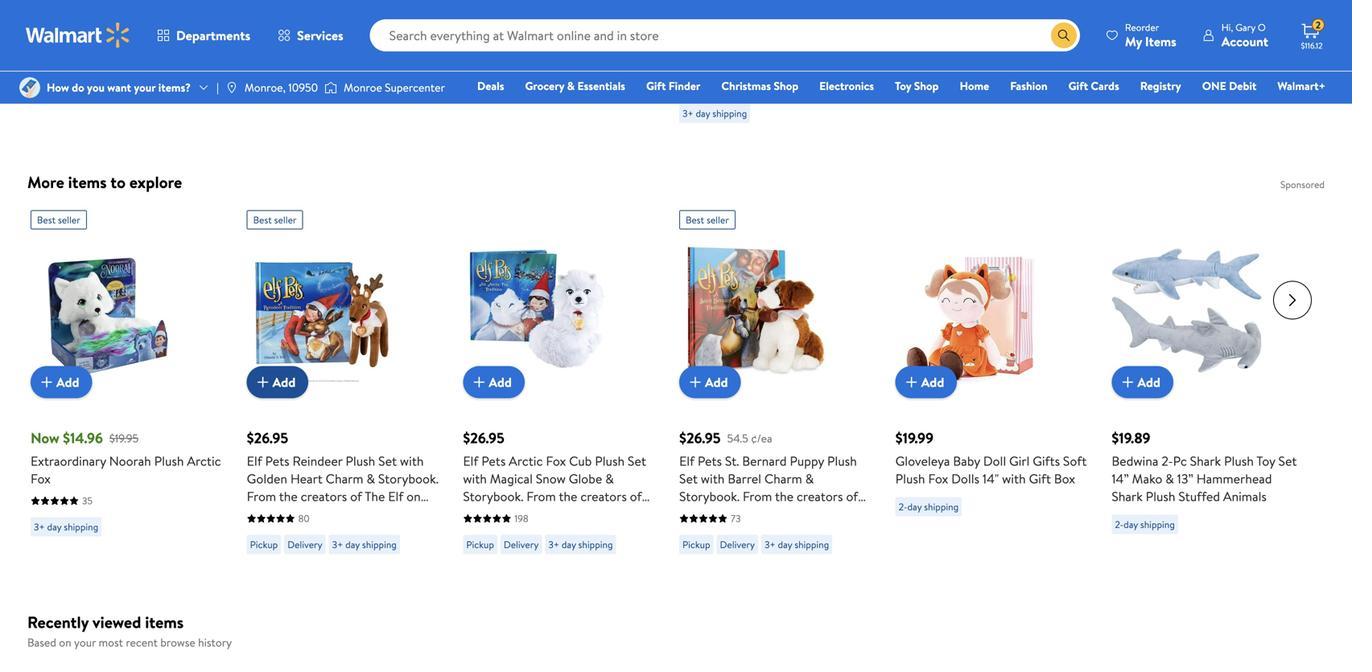Task type: vqa. For each thing, say whether or not it's contained in the screenshot.


Task type: describe. For each thing, give the bounding box(es) containing it.
plush up 'finder'
[[679, 56, 709, 74]]

globe
[[569, 471, 602, 488]]

3+ day shipping down 6
[[682, 107, 747, 120]]

of inside "$26.95 54.5 ¢/ea elf pets st. bernard puppy plush set with barrel charm & storybook. from the creators of the elf on the shelf. ages 3+."
[[846, 488, 858, 506]]

for
[[742, 74, 758, 92]]

with inside $26.95 elf pets reindeer plush set with golden heart charm & storybook. from the creators of the elf on the shelf. ages 3+.
[[400, 453, 424, 471]]

1 horizontal spatial shark
[[1190, 453, 1221, 471]]

ages inside "$26.95 elf pets arctic fox cub plush set with magical snow globe & storybook. from the creators of the elf on the shelf. ages 3+."
[[577, 506, 605, 524]]

how
[[47, 80, 69, 95]]

2-day shipping for $19.89
[[1115, 518, 1175, 532]]

deals
[[477, 78, 504, 94]]

kids
[[761, 74, 784, 92]]

3+ down snow
[[548, 539, 559, 552]]

the inside "$26.95 54.5 ¢/ea elf pets st. bernard puppy plush set with barrel charm & storybook. from the creators of the elf on the shelf. ages 3+."
[[679, 506, 700, 524]]

reorder my items
[[1125, 21, 1176, 50]]

add for extraordinary noorah plush arctic fox image add to cart image
[[56, 374, 79, 392]]

day up how
[[47, 64, 61, 77]]

3+ day shipping down décor
[[899, 81, 963, 95]]

pickup for $26.95 elf pets reindeer plush set with golden heart charm & storybook. from the creators of the elf on the shelf. ages 3+.
[[250, 539, 278, 552]]

the down cub
[[559, 488, 577, 506]]

elf pets arctic fox cub plush set with magical snow globe & storybook. from the creators of the elf on the shelf. ages 3+. image
[[463, 236, 613, 386]]

plush left 13"
[[1146, 488, 1175, 506]]

gr1nch's
[[247, 13, 295, 31]]

toy inside dr. seuss - grinch santa 19" plush toy
[[495, 13, 515, 31]]

(all
[[992, 31, 1011, 49]]

steals
[[1152, 0, 1184, 13]]

shelf. inside "$26.95 elf pets arctic fox cub plush set with magical snow globe & storybook. from the creators of the elf on the shelf. ages 3+."
[[543, 506, 574, 524]]

from inside $26.95 elf pets reindeer plush set with golden heart charm & storybook. from the creators of the elf on the shelf. ages 3+.
[[247, 488, 276, 506]]

funny
[[299, 13, 332, 31]]

plush up decoration
[[779, 21, 809, 39]]

3+. inside "$26.95 54.5 ¢/ea elf pets st. bernard puppy plush set with barrel charm & storybook. from the creators of the elf on the shelf. ages 3+."
[[824, 506, 841, 524]]

the down golden on the left
[[247, 506, 265, 524]]

one
[[1202, 78, 1226, 94]]

decorations
[[1222, 13, 1287, 31]]

3+ down 'finder'
[[682, 107, 693, 120]]

pets inside "$26.95 54.5 ¢/ea elf pets st. bernard puppy plush set with barrel charm & storybook. from the creators of the elf on the shelf. ages 3+."
[[698, 453, 722, 471]]

shop for toy shop
[[914, 78, 939, 94]]

1 vertical spatial home
[[960, 78, 989, 94]]

walmart+ link
[[1270, 77, 1333, 95]]

add to cart image for gloveleya baby doll girl gifts soft plush fox dolls 14" with gift box image
[[902, 373, 921, 392]]

fashion link
[[1003, 77, 1055, 95]]

toy right electronics link
[[895, 78, 911, 94]]

best for 54.5
[[686, 213, 704, 227]]

3+. inside "$26.95 elf pets arctic fox cub plush set with magical snow globe & storybook. from the creators of the elf on the shelf. ages 3+."
[[608, 506, 625, 524]]

grinch inside christmas grinch plush doll soft toy stuffed teddy dog plush toys home decoration xmas gifts for kids
[[738, 21, 776, 39]]

gloveleya
[[895, 453, 950, 471]]

$26.95 elf pets reindeer plush set with golden heart charm & storybook. from the creators of the elf on the shelf. ages 3+.
[[247, 429, 439, 524]]

items
[[1145, 33, 1176, 50]]

the down "bernard"
[[775, 488, 794, 506]]

3+ day shipping down 35
[[34, 521, 98, 535]]

home link
[[952, 77, 997, 95]]

registry
[[1140, 78, 1181, 94]]

2-day shipping for $19.99
[[899, 501, 959, 514]]

$19.99 gloveleya baby doll girl gifts soft plush fox dolls 14" with gift box
[[895, 429, 1087, 488]]

add for add to cart icon associated with gloveleya baby doll girl gifts soft plush fox dolls 14" with gift box image
[[921, 374, 944, 392]]

charm inside "$26.95 54.5 ¢/ea elf pets st. bernard puppy plush set with barrel charm & storybook. from the creators of the elf on the shelf. ages 3+."
[[764, 471, 802, 488]]

add button for elf pets reindeer plush set with golden heart charm & storybook. from the creators of the elf on the shelf. ages 3+. image
[[247, 367, 308, 399]]

on inside $26.95 elf pets reindeer plush set with golden heart charm & storybook. from the creators of the elf on the shelf. ages 3+.
[[407, 488, 421, 506]]

holiday gifts uegequ the gr1nch's funny gr1nch stuffed cute toy pillow
[[247, 0, 419, 49]]

2- down 14"
[[1115, 518, 1124, 532]]

80
[[298, 512, 310, 526]]

product group containing holiday gifts uegequ the gr1nch's funny gr1nch stuffed cute toy pillow
[[247, 0, 428, 130]]

doll for grinch
[[156, 0, 179, 13]]

pillow
[[299, 31, 332, 49]]

creators inside $26.95 elf pets reindeer plush set with golden heart charm & storybook. from the creators of the elf on the shelf. ages 3+.
[[301, 488, 347, 506]]

hammerhead
[[1197, 471, 1272, 488]]

search icon image
[[1057, 29, 1070, 42]]

3+ down extraordinary
[[34, 521, 45, 535]]

add to cart image for extraordinary noorah plush arctic fox image
[[37, 373, 56, 392]]

services
[[297, 27, 343, 44]]

more items to explore
[[27, 171, 182, 194]]

seuss
[[482, 0, 513, 13]]

cub
[[569, 453, 592, 471]]

day down xmas
[[696, 107, 710, 120]]

3+ day shipping down $26.95 elf pets reindeer plush set with golden heart charm & storybook. from the creators of the elf on the shelf. ages 3+.
[[332, 539, 397, 552]]

set inside "$26.95 54.5 ¢/ea elf pets st. bernard puppy plush set with barrel charm & storybook. from the creators of the elf on the shelf. ages 3+."
[[679, 471, 698, 488]]

grocery & essentials
[[525, 78, 625, 94]]

history
[[198, 636, 232, 651]]

christmas inside grinch doll christmas doll cute stuffed plush toy
[[97, 0, 153, 13]]

$116.12
[[1301, 40, 1323, 51]]

3+ day shipping up monroe, 10950
[[250, 61, 315, 75]]

set inside $19.89 bedwina 2-pc shark plush toy set 14" mako & 13" hammerhead shark plush stuffed animals
[[1278, 453, 1297, 471]]

stuffed inside christmas grinch plush doll soft toy stuffed teddy dog plush toys home decoration xmas gifts for kids
[[728, 39, 769, 56]]

the inside "$26.95 elf pets arctic fox cub plush set with magical snow globe & storybook. from the creators of the elf on the shelf. ages 3+."
[[463, 506, 483, 524]]

23
[[515, 38, 525, 51]]

best seller for elf
[[253, 213, 297, 227]]

add to cart image for elf pets st. bernard puppy plush set with barrel charm & storybook. from the creators of the elf on the shelf. ages 3+. image
[[686, 373, 705, 392]]

73
[[731, 512, 741, 526]]

gary
[[1236, 21, 1256, 34]]

dancing
[[1027, 0, 1073, 13]]

stuffed
[[1246, 0, 1286, 13]]

animated
[[937, 0, 991, 13]]

christmas grinch plush doll soft toy stuffed teddy dog plush toys home decoration xmas gifts for kids
[[679, 21, 839, 92]]

from inside "$26.95 54.5 ¢/ea elf pets st. bernard puppy plush set with barrel charm & storybook. from the creators of the elf on the shelf. ages 3+."
[[743, 488, 772, 506]]

3+ day shipping down globe
[[548, 539, 613, 552]]

décor
[[955, 31, 989, 49]]

christmas inside christmas grinch plush doll soft toy stuffed teddy dog plush toys home decoration xmas gifts for kids
[[679, 21, 735, 39]]

$26.95 for $26.95 54.5 ¢/ea elf pets st. bernard puppy plush set with barrel charm & storybook. from the creators of the elf on the shelf. ages 3+.
[[679, 429, 721, 449]]

registry link
[[1133, 77, 1189, 95]]

seller for 54.5
[[707, 213, 729, 227]]

plush inside $26.95 elf pets reindeer plush set with golden heart charm & storybook. from the creators of the elf on the shelf. ages 3+.
[[346, 453, 375, 471]]

most
[[99, 636, 123, 651]]

pickup for $26.95 54.5 ¢/ea elf pets st. bernard puppy plush set with barrel charm & storybook. from the creators of the elf on the shelf. ages 3+.
[[682, 539, 710, 552]]

stuffed inside grinch doll christmas doll cute stuffed plush toy
[[31, 13, 72, 31]]

$26.95 54.5 ¢/ea elf pets st. bernard puppy plush set with barrel charm & storybook. from the creators of the elf on the shelf. ages 3+.
[[679, 429, 858, 524]]

browse
[[160, 636, 195, 651]]

$19.89
[[1112, 429, 1150, 449]]

barrel
[[728, 471, 761, 488]]

gift inside $19.99 gloveleya baby doll girl gifts soft plush fox dolls 14" with gift box
[[1029, 471, 1051, 488]]

best seller for 54.5
[[686, 213, 729, 227]]

your inside recently viewed items based on your most recent browse history
[[74, 636, 96, 651]]

$26.95 elf pets arctic fox cub plush set with magical snow globe & storybook. from the creators of the elf on the shelf. ages 3+.
[[463, 429, 646, 524]]

best seller for $14.96
[[37, 213, 80, 227]]

one debit
[[1202, 78, 1257, 94]]

pets for $26.95 elf pets arctic fox cub plush set with magical snow globe & storybook. from the creators of the elf on the shelf. ages 3+.
[[481, 453, 506, 471]]

st.
[[725, 453, 739, 471]]

monroe,
[[245, 80, 286, 95]]

home inside christmas grinch plush doll soft toy stuffed teddy dog plush toys home decoration xmas gifts for kids
[[739, 56, 773, 74]]

arctic inside now $14.96 $19.95 extraordinary noorah plush arctic fox
[[187, 453, 221, 471]]

plush inside dr. seuss - grinch santa 19" plush toy
[[463, 13, 493, 31]]

the down reindeer at the left of page
[[279, 488, 298, 506]]

toy shop link
[[888, 77, 946, 95]]

3+ right electronics on the top right
[[899, 81, 910, 95]]

Search search field
[[370, 19, 1080, 52]]

doll for christmas
[[812, 21, 835, 39]]

delivery for $26.95 elf pets reindeer plush set with golden heart charm & storybook. from the creators of the elf on the shelf. ages 3+.
[[288, 539, 322, 552]]

add for elf pets st. bernard puppy plush set with barrel charm & storybook. from the creators of the elf on the shelf. ages 3+. image add to cart icon
[[705, 374, 728, 392]]

plush inside $19.99 gloveleya baby doll girl gifts soft plush fox dolls 14" with gift box
[[895, 471, 925, 488]]

cards
[[1091, 78, 1119, 94]]

day up monroe,
[[263, 61, 278, 75]]

grinch steals christmas stuffed elf head, christmas decorations
[[1112, 0, 1287, 31]]

dr.
[[463, 0, 479, 13]]

christmas shop
[[721, 78, 798, 94]]

product group containing dr. seuss - grinch santa 19" plush toy
[[463, 0, 644, 130]]

elf pets st. bernard puppy plush set with barrel charm & storybook. from the creators of the elf on the shelf. ages 3+. image
[[679, 236, 829, 386]]

christmas inside 14 inch animated plush dancing the grinch cindy lou who christmas décor (all ages)
[[895, 31, 952, 49]]

3+ day shipping up how
[[34, 64, 98, 77]]

toy shop
[[895, 78, 939, 94]]

& inside grocery & essentials link
[[567, 78, 575, 94]]

2 pickup from the left
[[466, 539, 494, 552]]

recently viewed items based on your most recent browse history
[[27, 612, 232, 651]]

6
[[731, 81, 736, 94]]

doll up walmart image
[[71, 0, 94, 13]]

charm inside $26.95 elf pets reindeer plush set with golden heart charm & storybook. from the creators of the elf on the shelf. ages 3+.
[[326, 471, 363, 488]]

walmart+
[[1278, 78, 1326, 94]]

3+ down "$26.95 54.5 ¢/ea elf pets st. bernard puppy plush set with barrel charm & storybook. from the creators of the elf on the shelf. ages 3+."
[[765, 539, 776, 552]]

plush up animals
[[1224, 453, 1254, 471]]

with inside "$26.95 elf pets arctic fox cub plush set with magical snow globe & storybook. from the creators of the elf on the shelf. ages 3+."
[[463, 471, 487, 488]]

2- down the dr.
[[466, 64, 475, 77]]

to
[[111, 171, 126, 194]]

day down gloveleya
[[907, 501, 922, 514]]

product group containing $19.89
[[1112, 204, 1305, 562]]

add button for the elf pets arctic fox cub plush set with magical snow globe & storybook. from the creators of the elf on the shelf. ages 3+. image
[[463, 367, 525, 399]]

dog
[[807, 39, 831, 56]]

doll for $19.99
[[983, 453, 1006, 471]]

do
[[72, 80, 84, 95]]

with inside $19.99 gloveleya baby doll girl gifts soft plush fox dolls 14" with gift box
[[1002, 471, 1026, 488]]

add for add to cart icon related to elf pets reindeer plush set with golden heart charm & storybook. from the creators of the elf on the shelf. ages 3+. image
[[273, 374, 296, 392]]

on inside "$26.95 elf pets arctic fox cub plush set with magical snow globe & storybook. from the creators of the elf on the shelf. ages 3+."
[[505, 506, 519, 524]]

13"
[[1177, 471, 1194, 488]]

baby
[[953, 453, 980, 471]]

plush inside 14 inch animated plush dancing the grinch cindy lou who christmas décor (all ages)
[[994, 0, 1024, 13]]

essentials
[[577, 78, 625, 94]]

the inside holiday gifts uegequ the gr1nch's funny gr1nch stuffed cute toy pillow
[[378, 0, 398, 13]]

2
[[1316, 18, 1321, 32]]

snow
[[536, 471, 566, 488]]

elf
[[1112, 13, 1126, 31]]

based
[[27, 636, 56, 651]]

3+. inside $26.95 elf pets reindeer plush set with golden heart charm & storybook. from the creators of the elf on the shelf. ages 3+.
[[333, 506, 350, 524]]

add for the elf pets arctic fox cub plush set with magical snow globe & storybook. from the creators of the elf on the shelf. ages 3+. image add to cart image
[[489, 374, 512, 392]]

on inside "$26.95 54.5 ¢/ea elf pets st. bernard puppy plush set with barrel charm & storybook. from the creators of the elf on the shelf. ages 3+."
[[721, 506, 735, 524]]

creators inside "$26.95 elf pets arctic fox cub plush set with magical snow globe & storybook. from the creators of the elf on the shelf. ages 3+."
[[580, 488, 627, 506]]

finder
[[669, 78, 700, 94]]

pc
[[1173, 453, 1187, 471]]

gift finder link
[[639, 77, 708, 95]]

hi, gary o account
[[1222, 21, 1268, 50]]

explore
[[129, 171, 182, 194]]

gift cards
[[1068, 78, 1119, 94]]

3+ up cards
[[1115, 64, 1126, 77]]

account
[[1222, 33, 1268, 50]]

day down "$26.95 54.5 ¢/ea elf pets st. bernard puppy plush set with barrel charm & storybook. from the creators of the elf on the shelf. ages 3+."
[[778, 539, 792, 552]]

day down my
[[1128, 64, 1143, 77]]



Task type: locate. For each thing, give the bounding box(es) containing it.
0 horizontal spatial your
[[74, 636, 96, 651]]

4 add button from the left
[[679, 367, 741, 399]]

fox left dolls
[[928, 471, 948, 488]]

o
[[1258, 21, 1266, 34]]

add to cart image
[[253, 373, 273, 392], [686, 373, 705, 392], [902, 373, 921, 392], [1118, 373, 1137, 392]]

6 add button from the left
[[1112, 367, 1173, 399]]

2 vertical spatial gifts
[[1033, 453, 1060, 471]]

0 horizontal spatial gift
[[646, 78, 666, 94]]

1 vertical spatial gifts
[[711, 74, 739, 92]]

3 delivery from the left
[[720, 539, 755, 552]]

0 horizontal spatial 3+.
[[333, 506, 350, 524]]

2 horizontal spatial seller
[[707, 213, 729, 227]]

& inside "$26.95 54.5 ¢/ea elf pets st. bernard puppy plush set with barrel charm & storybook. from the creators of the elf on the shelf. ages 3+."
[[805, 471, 814, 488]]

product group
[[31, 0, 211, 130], [247, 0, 428, 130], [463, 0, 644, 130], [679, 0, 860, 130], [895, 0, 1076, 130], [1112, 0, 1293, 130], [31, 204, 224, 562], [247, 204, 441, 562], [463, 204, 657, 562], [679, 204, 873, 562], [895, 204, 1089, 562], [1112, 204, 1305, 562]]

0 horizontal spatial gifts
[[292, 0, 319, 13]]

items inside recently viewed items based on your most recent browse history
[[145, 612, 184, 634]]

2 horizontal spatial best
[[686, 213, 704, 227]]

the inside 14 inch animated plush dancing the grinch cindy lou who christmas décor (all ages)
[[895, 13, 914, 31]]

0 horizontal spatial soft
[[679, 39, 703, 56]]

plush right cub
[[595, 453, 625, 471]]

1 3+. from the left
[[333, 506, 350, 524]]

1 add button from the left
[[31, 367, 92, 399]]

1 horizontal spatial items
[[145, 612, 184, 634]]

grocery & essentials link
[[518, 77, 633, 95]]

0 horizontal spatial pets
[[265, 453, 289, 471]]

fox inside $19.99 gloveleya baby doll girl gifts soft plush fox dolls 14" with gift box
[[928, 471, 948, 488]]

gifts inside holiday gifts uegequ the gr1nch's funny gr1nch stuffed cute toy pillow
[[292, 0, 319, 13]]

gift for gift cards
[[1068, 78, 1088, 94]]

cindy
[[958, 13, 990, 31]]

gifts inside christmas grinch plush doll soft toy stuffed teddy dog plush toys home decoration xmas gifts for kids
[[711, 74, 739, 92]]

pickup
[[250, 539, 278, 552], [466, 539, 494, 552], [682, 539, 710, 552]]

plush left -
[[463, 13, 493, 31]]

$26.95 inside $26.95 elf pets reindeer plush set with golden heart charm & storybook. from the creators of the elf on the shelf. ages 3+.
[[247, 429, 288, 449]]

from inside "$26.95 elf pets arctic fox cub plush set with magical snow globe & storybook. from the creators of the elf on the shelf. ages 3+."
[[527, 488, 556, 506]]

0 horizontal spatial pickup
[[250, 539, 278, 552]]

1 horizontal spatial pets
[[481, 453, 506, 471]]

add button
[[31, 367, 92, 399], [247, 367, 308, 399], [463, 367, 525, 399], [679, 367, 741, 399], [895, 367, 957, 399], [1112, 367, 1173, 399]]

& right globe
[[605, 471, 614, 488]]

product group containing grinch steals christmas stuffed elf head, christmas decorations
[[1112, 0, 1293, 130]]

0 horizontal spatial delivery
[[288, 539, 322, 552]]

14 inch animated plush dancing the grinch cindy lou who christmas décor (all ages)
[[895, 0, 1073, 49]]

1 horizontal spatial best seller
[[253, 213, 297, 227]]

3 shelf. from the left
[[760, 506, 790, 524]]

grinch inside grinch steals christmas stuffed elf head, christmas decorations
[[1112, 0, 1149, 13]]

arctic left golden on the left
[[187, 453, 221, 471]]

pets inside "$26.95 elf pets arctic fox cub plush set with magical snow globe & storybook. from the creators of the elf on the shelf. ages 3+."
[[481, 453, 506, 471]]

3 pickup from the left
[[682, 539, 710, 552]]

on inside recently viewed items based on your most recent browse history
[[59, 636, 71, 651]]

3 add from the left
[[489, 374, 512, 392]]

2-day shipping down gloveleya
[[899, 501, 959, 514]]

soft
[[679, 39, 703, 56], [1063, 453, 1087, 471]]

1 delivery from the left
[[288, 539, 322, 552]]

3 best seller from the left
[[686, 213, 729, 227]]

1 from from the left
[[247, 488, 276, 506]]

1 best seller from the left
[[37, 213, 80, 227]]

3 seller from the left
[[707, 213, 729, 227]]

1 horizontal spatial shelf.
[[543, 506, 574, 524]]

creators down puppy
[[797, 488, 843, 506]]

1 horizontal spatial gifts
[[711, 74, 739, 92]]

1 best from the left
[[37, 213, 56, 227]]

the left animated
[[895, 13, 914, 31]]

shelf. down golden on the left
[[268, 506, 299, 524]]

3 add button from the left
[[463, 367, 525, 399]]

grinch doll christmas doll cute stuffed plush toy
[[31, 0, 210, 31]]

0 horizontal spatial $26.95
[[247, 429, 288, 449]]

doll inside $19.99 gloveleya baby doll girl gifts soft plush fox dolls 14" with gift box
[[983, 453, 1006, 471]]

0 vertical spatial your
[[134, 80, 156, 95]]

2 seller from the left
[[274, 213, 297, 227]]

doll inside christmas grinch plush doll soft toy stuffed teddy dog plush toys home decoration xmas gifts for kids
[[812, 21, 835, 39]]

2 horizontal spatial 3+.
[[824, 506, 841, 524]]

3 best from the left
[[686, 213, 704, 227]]

1 horizontal spatial best
[[253, 213, 272, 227]]

1 shelf. from the left
[[268, 506, 299, 524]]

 image
[[19, 77, 40, 98]]

elf pets reindeer plush set with golden heart charm & storybook. from the creators of the elf on the shelf. ages 3+. image
[[247, 236, 397, 386]]

$26.95 inside "$26.95 elf pets arctic fox cub plush set with magical snow globe & storybook. from the creators of the elf on the shelf. ages 3+."
[[463, 429, 504, 449]]

 image right |
[[225, 81, 238, 94]]

35
[[82, 495, 93, 508]]

0 vertical spatial 2-day shipping
[[466, 64, 526, 77]]

gifts right girl
[[1033, 453, 1060, 471]]

the
[[378, 0, 398, 13], [365, 488, 385, 506], [463, 506, 483, 524], [679, 506, 700, 524]]

ages inside $26.95 elf pets reindeer plush set with golden heart charm & storybook. from the creators of the elf on the shelf. ages 3+.
[[302, 506, 330, 524]]

add button for gloveleya baby doll girl gifts soft plush fox dolls 14" with gift box image
[[895, 367, 957, 399]]

seller
[[58, 213, 80, 227], [274, 213, 297, 227], [707, 213, 729, 227]]

2 add from the left
[[273, 374, 296, 392]]

add to cart image
[[37, 373, 56, 392], [469, 373, 489, 392]]

my
[[1125, 33, 1142, 50]]

1 horizontal spatial home
[[960, 78, 989, 94]]

0 horizontal spatial seller
[[58, 213, 80, 227]]

departments
[[176, 27, 250, 44]]

day down $26.95 elf pets reindeer plush set with golden heart charm & storybook. from the creators of the elf on the shelf. ages 3+.
[[345, 539, 360, 552]]

best for elf
[[253, 213, 272, 227]]

arctic inside "$26.95 elf pets arctic fox cub plush set with magical snow globe & storybook. from the creators of the elf on the shelf. ages 3+."
[[509, 453, 543, 471]]

toy inside christmas grinch plush doll soft toy stuffed teddy dog plush toys home decoration xmas gifts for kids
[[706, 39, 724, 56]]

gifts up services dropdown button
[[292, 0, 319, 13]]

items?
[[158, 80, 191, 95]]

of inside "$26.95 elf pets arctic fox cub plush set with magical snow globe & storybook. from the creators of the elf on the shelf. ages 3+."
[[630, 488, 642, 506]]

2 horizontal spatial 2-day shipping
[[1115, 518, 1175, 532]]

gift left 'finder'
[[646, 78, 666, 94]]

0 vertical spatial cute
[[182, 0, 210, 13]]

1 horizontal spatial from
[[527, 488, 556, 506]]

ages inside "$26.95 54.5 ¢/ea elf pets st. bernard puppy plush set with barrel charm & storybook. from the creators of the elf on the shelf. ages 3+."
[[793, 506, 821, 524]]

14
[[895, 0, 908, 13]]

grocery
[[525, 78, 564, 94]]

2 pets from the left
[[481, 453, 506, 471]]

monroe, 10950
[[245, 80, 318, 95]]

5 add button from the left
[[895, 367, 957, 399]]

shelf. down snow
[[543, 506, 574, 524]]

1 $26.95 from the left
[[247, 429, 288, 449]]

storybook. inside "$26.95 54.5 ¢/ea elf pets st. bernard puppy plush set with barrel charm & storybook. from the creators of the elf on the shelf. ages 3+."
[[679, 488, 740, 506]]

deals link
[[470, 77, 511, 95]]

1 add to cart image from the left
[[37, 373, 56, 392]]

0 vertical spatial home
[[739, 56, 773, 74]]

2-day shipping down mako
[[1115, 518, 1175, 532]]

arctic
[[187, 453, 221, 471], [509, 453, 543, 471]]

gifts
[[292, 0, 319, 13], [711, 74, 739, 92], [1033, 453, 1060, 471]]

19"
[[599, 0, 615, 13]]

10950
[[288, 80, 318, 95]]

seller for elf
[[274, 213, 297, 227]]

6 add from the left
[[1137, 374, 1160, 392]]

magical
[[490, 471, 533, 488]]

fox inside "$26.95 elf pets arctic fox cub plush set with magical snow globe & storybook. from the creators of the elf on the shelf. ages 3+."
[[546, 453, 566, 471]]

stuffed inside holiday gifts uegequ the gr1nch's funny gr1nch stuffed cute toy pillow
[[377, 13, 419, 31]]

holiday
[[247, 0, 289, 13]]

the left 198
[[463, 506, 483, 524]]

grinch inside 14 inch animated plush dancing the grinch cindy lou who christmas décor (all ages)
[[917, 13, 955, 31]]

gift for gift finder
[[646, 78, 666, 94]]

2 horizontal spatial of
[[846, 488, 858, 506]]

storybook. inside "$26.95 elf pets arctic fox cub plush set with magical snow globe & storybook. from the creators of the elf on the shelf. ages 3+."
[[463, 488, 523, 506]]

shelf. inside $26.95 elf pets reindeer plush set with golden heart charm & storybook. from the creators of the elf on the shelf. ages 3+.
[[268, 506, 299, 524]]

from up 198
[[527, 488, 556, 506]]

set
[[378, 453, 397, 471], [628, 453, 646, 471], [1278, 453, 1297, 471], [679, 471, 698, 488]]

2 horizontal spatial from
[[743, 488, 772, 506]]

recently
[[27, 612, 89, 634]]

add to cart image for bedwina 2-pc shark plush toy set 14" mako & 13" hammerhead shark plush stuffed animals image at the right of page
[[1118, 373, 1137, 392]]

0 horizontal spatial storybook.
[[378, 471, 439, 488]]

inch
[[911, 0, 934, 13]]

doll left girl
[[983, 453, 1006, 471]]

one debit link
[[1195, 77, 1264, 95]]

add to cart image for the elf pets arctic fox cub plush set with magical snow globe & storybook. from the creators of the elf on the shelf. ages 3+. image
[[469, 373, 489, 392]]

plush inside "$26.95 elf pets arctic fox cub plush set with magical snow globe & storybook. from the creators of the elf on the shelf. ages 3+."
[[595, 453, 625, 471]]

2- down gloveleya
[[899, 501, 907, 514]]

$19.99
[[895, 429, 934, 449]]

2-
[[466, 64, 475, 77], [1162, 453, 1173, 471], [899, 501, 907, 514], [1115, 518, 1124, 532]]

0 horizontal spatial shop
[[774, 78, 798, 94]]

2 creators from the left
[[580, 488, 627, 506]]

2 arctic from the left
[[509, 453, 543, 471]]

add button for bedwina 2-pc shark plush toy set 14" mako & 13" hammerhead shark plush stuffed animals image at the right of page
[[1112, 367, 1173, 399]]

1 horizontal spatial storybook.
[[463, 488, 523, 506]]

3+ up monroe,
[[250, 61, 261, 75]]

teddy
[[772, 39, 804, 56]]

christmas shop link
[[714, 77, 806, 95]]

toy
[[108, 13, 127, 31], [495, 13, 515, 31], [277, 31, 296, 49], [706, 39, 724, 56], [895, 78, 911, 94], [1257, 453, 1275, 471]]

1 ages from the left
[[302, 506, 330, 524]]

creators down cub
[[580, 488, 627, 506]]

3 creators from the left
[[797, 488, 843, 506]]

now
[[31, 429, 59, 449]]

dr. seuss - grinch santa 19" plush toy
[[463, 0, 615, 31]]

0 horizontal spatial creators
[[301, 488, 347, 506]]

0 horizontal spatial items
[[68, 171, 107, 194]]

1 horizontal spatial creators
[[580, 488, 627, 506]]

with inside "$26.95 54.5 ¢/ea elf pets st. bernard puppy plush set with barrel charm & storybook. from the creators of the elf on the shelf. ages 3+."
[[701, 471, 725, 488]]

creators up 80
[[301, 488, 347, 506]]

& inside $26.95 elf pets reindeer plush set with golden heart charm & storybook. from the creators of the elf on the shelf. ages 3+.
[[366, 471, 375, 488]]

1 horizontal spatial pickup
[[466, 539, 494, 552]]

2 horizontal spatial pets
[[698, 453, 722, 471]]

1 vertical spatial your
[[74, 636, 96, 651]]

3+ down walmart image
[[34, 64, 45, 77]]

services button
[[264, 16, 357, 55]]

of inside $26.95 elf pets reindeer plush set with golden heart charm & storybook. from the creators of the elf on the shelf. ages 3+.
[[350, 488, 362, 506]]

1 horizontal spatial  image
[[324, 80, 337, 96]]

1 horizontal spatial seller
[[274, 213, 297, 227]]

best for $14.96
[[37, 213, 56, 227]]

2 shelf. from the left
[[543, 506, 574, 524]]

2-day shipping up deals
[[466, 64, 526, 77]]

3 ages from the left
[[793, 506, 821, 524]]

set left st.
[[679, 471, 698, 488]]

plush inside grinch doll christmas doll cute stuffed plush toy
[[75, 13, 105, 31]]

bernard
[[742, 453, 787, 471]]

set inside $26.95 elf pets reindeer plush set with golden heart charm & storybook. from the creators of the elf on the shelf. ages 3+.
[[378, 453, 397, 471]]

0 horizontal spatial best
[[37, 213, 56, 227]]

gifts inside $19.99 gloveleya baby doll girl gifts soft plush fox dolls 14" with gift box
[[1033, 453, 1060, 471]]

$26.95 inside "$26.95 54.5 ¢/ea elf pets st. bernard puppy plush set with barrel charm & storybook. from the creators of the elf on the shelf. ages 3+."
[[679, 429, 721, 449]]

2 3+. from the left
[[608, 506, 625, 524]]

3 of from the left
[[846, 488, 858, 506]]

shipping
[[280, 61, 315, 75], [64, 64, 98, 77], [492, 64, 526, 77], [1145, 64, 1179, 77], [929, 81, 963, 95], [712, 107, 747, 120], [924, 501, 959, 514], [1140, 518, 1175, 532], [64, 521, 98, 535], [362, 539, 397, 552], [578, 539, 613, 552], [795, 539, 829, 552]]

& right the grocery
[[567, 78, 575, 94]]

5 add from the left
[[921, 374, 944, 392]]

1 add from the left
[[56, 374, 79, 392]]

toy up animals
[[1257, 453, 1275, 471]]

& left 13"
[[1166, 471, 1174, 488]]

0 horizontal spatial shark
[[1112, 488, 1143, 506]]

shop left home link
[[914, 78, 939, 94]]

1 shop from the left
[[774, 78, 798, 94]]

debit
[[1229, 78, 1257, 94]]

product group containing 14 inch animated plush dancing the grinch cindy lou who christmas décor (all ages)
[[895, 0, 1076, 130]]

$26.95
[[247, 429, 288, 449], [463, 429, 504, 449], [679, 429, 721, 449]]

product group containing now $14.96
[[31, 204, 224, 562]]

plush right noorah
[[154, 453, 184, 471]]

fox inside now $14.96 $19.95 extraordinary noorah plush arctic fox
[[31, 471, 51, 488]]

cute inside holiday gifts uegequ the gr1nch's funny gr1nch stuffed cute toy pillow
[[247, 31, 274, 49]]

2 vertical spatial 2-day shipping
[[1115, 518, 1175, 532]]

home up christmas shop link
[[739, 56, 773, 74]]

from down "bernard"
[[743, 488, 772, 506]]

add
[[56, 374, 79, 392], [273, 374, 296, 392], [489, 374, 512, 392], [705, 374, 728, 392], [921, 374, 944, 392], [1137, 374, 1160, 392]]

3 from from the left
[[743, 488, 772, 506]]

0 horizontal spatial add to cart image
[[37, 373, 56, 392]]

1 vertical spatial soft
[[1063, 453, 1087, 471]]

1 horizontal spatial charm
[[764, 471, 802, 488]]

product group containing $19.99
[[895, 204, 1089, 562]]

14"
[[1112, 471, 1129, 488]]

fox down now
[[31, 471, 51, 488]]

1 horizontal spatial 3+.
[[608, 506, 625, 524]]

product group containing grinch doll christmas doll cute stuffed plush toy
[[31, 0, 211, 130]]

2 from from the left
[[527, 488, 556, 506]]

1 horizontal spatial your
[[134, 80, 156, 95]]

plush right puppy
[[827, 453, 857, 471]]

2 add to cart image from the left
[[469, 373, 489, 392]]

charm right barrel
[[764, 471, 802, 488]]

& inside "$26.95 elf pets arctic fox cub plush set with magical snow globe & storybook. from the creators of the elf on the shelf. ages 3+."
[[605, 471, 614, 488]]

2 of from the left
[[630, 488, 642, 506]]

who
[[1016, 13, 1042, 31]]

pets left snow
[[481, 453, 506, 471]]

add button for extraordinary noorah plush arctic fox image
[[31, 367, 92, 399]]

3+.
[[333, 506, 350, 524], [608, 506, 625, 524], [824, 506, 841, 524]]

ages down globe
[[577, 506, 605, 524]]

shop down decoration
[[774, 78, 798, 94]]

the inside $26.95 elf pets reindeer plush set with golden heart charm & storybook. from the creators of the elf on the shelf. ages 3+.
[[365, 488, 385, 506]]

creators inside "$26.95 54.5 ¢/ea elf pets st. bernard puppy plush set with barrel charm & storybook. from the creators of the elf on the shelf. ages 3+."
[[797, 488, 843, 506]]

fox left cub
[[546, 453, 566, 471]]

how do you want your items?
[[47, 80, 191, 95]]

gift left box
[[1029, 471, 1051, 488]]

2 horizontal spatial storybook.
[[679, 488, 740, 506]]

1 arctic from the left
[[187, 453, 221, 471]]

1 seller from the left
[[58, 213, 80, 227]]

4 add from the left
[[705, 374, 728, 392]]

4 add to cart image from the left
[[1118, 373, 1137, 392]]

1 horizontal spatial soft
[[1063, 453, 1087, 471]]

decoration
[[776, 56, 839, 74]]

pets left st.
[[698, 453, 722, 471]]

the left 73
[[679, 506, 700, 524]]

ages down heart
[[302, 506, 330, 524]]

0 horizontal spatial  image
[[225, 81, 238, 94]]

& inside $19.89 bedwina 2-pc shark plush toy set 14" mako & 13" hammerhead shark plush stuffed animals
[[1166, 471, 1174, 488]]

2 best from the left
[[253, 213, 272, 227]]

girl
[[1009, 453, 1030, 471]]

shelf. right 73
[[760, 506, 790, 524]]

shop for christmas shop
[[774, 78, 798, 94]]

your
[[134, 80, 156, 95], [74, 636, 96, 651]]

extraordinary noorah plush arctic fox image
[[31, 236, 180, 386]]

&
[[567, 78, 575, 94], [366, 471, 375, 488], [605, 471, 614, 488], [805, 471, 814, 488], [1166, 471, 1174, 488]]

toy inside $19.89 bedwina 2-pc shark plush toy set 14" mako & 13" hammerhead shark plush stuffed animals
[[1257, 453, 1275, 471]]

day up deals
[[475, 64, 489, 77]]

1 horizontal spatial cute
[[247, 31, 274, 49]]

0 horizontal spatial arctic
[[187, 453, 221, 471]]

set right hammerhead at the bottom
[[1278, 453, 1297, 471]]

3 3+. from the left
[[824, 506, 841, 524]]

gift inside "link"
[[646, 78, 666, 94]]

 image right 10950 at the top
[[324, 80, 337, 96]]

day down globe
[[562, 539, 576, 552]]

2 add to cart image from the left
[[686, 373, 705, 392]]

plush inside "$26.95 54.5 ¢/ea elf pets st. bernard puppy plush set with barrel charm & storybook. from the creators of the elf on the shelf. ages 3+."
[[827, 453, 857, 471]]

2 $26.95 from the left
[[463, 429, 504, 449]]

set inside "$26.95 elf pets arctic fox cub plush set with magical snow globe & storybook. from the creators of the elf on the shelf. ages 3+."
[[628, 453, 646, 471]]

1 pickup from the left
[[250, 539, 278, 552]]

ages)
[[1014, 31, 1046, 49]]

bedwina 2-pc shark plush toy set 14" mako & 13" hammerhead shark plush stuffed animals image
[[1112, 236, 1261, 386]]

reindeer
[[293, 453, 343, 471]]

cute inside grinch doll christmas doll cute stuffed plush toy
[[182, 0, 210, 13]]

storybook. inside $26.95 elf pets reindeer plush set with golden heart charm & storybook. from the creators of the elf on the shelf. ages 3+.
[[378, 471, 439, 488]]

0 horizontal spatial of
[[350, 488, 362, 506]]

2 horizontal spatial delivery
[[720, 539, 755, 552]]

the down barrel
[[738, 506, 757, 524]]

toy up how do you want your items?
[[108, 13, 127, 31]]

add button for elf pets st. bernard puppy plush set with barrel charm & storybook. from the creators of the elf on the shelf. ages 3+. image
[[679, 367, 741, 399]]

day down extraordinary
[[47, 521, 61, 535]]

stuffed right gr1nch
[[377, 13, 419, 31]]

|
[[217, 80, 219, 95]]

stuffed down pc
[[1179, 488, 1220, 506]]

gift
[[646, 78, 666, 94], [1068, 78, 1088, 94], [1029, 471, 1051, 488]]

mako
[[1132, 471, 1162, 488]]

ages down puppy
[[793, 506, 821, 524]]

2 shop from the left
[[914, 78, 939, 94]]

1 vertical spatial items
[[145, 612, 184, 634]]

pets for $26.95 elf pets reindeer plush set with golden heart charm & storybook. from the creators of the elf on the shelf. ages 3+.
[[265, 453, 289, 471]]

1 horizontal spatial 2-day shipping
[[899, 501, 959, 514]]

1 vertical spatial 2-day shipping
[[899, 501, 959, 514]]

heart
[[290, 471, 323, 488]]

with
[[400, 453, 424, 471], [463, 471, 487, 488], [701, 471, 725, 488], [1002, 471, 1026, 488]]

1 charm from the left
[[326, 471, 363, 488]]

1 pets from the left
[[265, 453, 289, 471]]

0 vertical spatial items
[[68, 171, 107, 194]]

soft up xmas
[[679, 39, 703, 56]]

from
[[247, 488, 276, 506], [527, 488, 556, 506], [743, 488, 772, 506]]

2 horizontal spatial gifts
[[1033, 453, 1060, 471]]

1
[[82, 38, 85, 51]]

2 horizontal spatial $26.95
[[679, 429, 721, 449]]

0 horizontal spatial best seller
[[37, 213, 80, 227]]

1 horizontal spatial shop
[[914, 78, 939, 94]]

3 $26.95 from the left
[[679, 429, 721, 449]]

grinch inside grinch doll christmas doll cute stuffed plush toy
[[31, 0, 68, 13]]

0 horizontal spatial 2-day shipping
[[466, 64, 526, 77]]

stuffed up "for"
[[728, 39, 769, 56]]

1 of from the left
[[350, 488, 362, 506]]

2 horizontal spatial creators
[[797, 488, 843, 506]]

2 add button from the left
[[247, 367, 308, 399]]

2 best seller from the left
[[253, 213, 297, 227]]

3 pets from the left
[[698, 453, 722, 471]]

set right reindeer at the left of page
[[378, 453, 397, 471]]

 image for monroe supercenter
[[324, 80, 337, 96]]

delivery down 198
[[504, 539, 539, 552]]

toys
[[712, 56, 736, 74]]

1 horizontal spatial gift
[[1029, 471, 1051, 488]]

seller for $14.96
[[58, 213, 80, 227]]

gift inside 'link'
[[1068, 78, 1088, 94]]

next slide for more items to explore list image
[[1273, 281, 1312, 320]]

monroe supercenter
[[344, 80, 445, 95]]

0 horizontal spatial from
[[247, 488, 276, 506]]

0 horizontal spatial ages
[[302, 506, 330, 524]]

day down 14"
[[1124, 518, 1138, 532]]

0 horizontal spatial charm
[[326, 471, 363, 488]]

dolls
[[951, 471, 980, 488]]

1 horizontal spatial ages
[[577, 506, 605, 524]]

1 horizontal spatial arctic
[[509, 453, 543, 471]]

gr1nch
[[335, 13, 374, 31]]

you
[[87, 80, 105, 95]]

walmart image
[[26, 23, 130, 48]]

3+ down $26.95 elf pets reindeer plush set with golden heart charm & storybook. from the creators of the elf on the shelf. ages 3+.
[[332, 539, 343, 552]]

1 vertical spatial shark
[[1112, 488, 1143, 506]]

2 horizontal spatial fox
[[928, 471, 948, 488]]

3+ day shipping up registry
[[1115, 64, 1179, 77]]

0 vertical spatial gifts
[[292, 0, 319, 13]]

day left home link
[[912, 81, 926, 95]]

product group containing christmas grinch plush doll soft toy stuffed teddy dog plush toys home decoration xmas gifts for kids
[[679, 0, 860, 130]]

0 horizontal spatial fox
[[31, 471, 51, 488]]

the right gr1nch
[[378, 0, 398, 13]]

 image for monroe, 10950
[[225, 81, 238, 94]]

soft left 14"
[[1063, 453, 1087, 471]]

gift finder
[[646, 78, 700, 94]]

0 vertical spatial shark
[[1190, 453, 1221, 471]]

from left heart
[[247, 488, 276, 506]]

items
[[68, 171, 107, 194], [145, 612, 184, 634]]

1 add to cart image from the left
[[253, 373, 273, 392]]

shelf. inside "$26.95 54.5 ¢/ea elf pets st. bernard puppy plush set with barrel charm & storybook. from the creators of the elf on the shelf. ages 3+."
[[760, 506, 790, 524]]

sponsored
[[1281, 178, 1325, 192]]

the right heart
[[365, 488, 385, 506]]

2- inside $19.89 bedwina 2-pc shark plush toy set 14" mako & 13" hammerhead shark plush stuffed animals
[[1162, 453, 1173, 471]]

golden
[[247, 471, 287, 488]]

shop
[[774, 78, 798, 94], [914, 78, 939, 94]]

gloveleya baby doll girl gifts soft plush fox dolls 14" with gift box image
[[895, 236, 1045, 386]]

1 vertical spatial cute
[[247, 31, 274, 49]]

2- left 13"
[[1162, 453, 1173, 471]]

toy up xmas
[[706, 39, 724, 56]]

pets inside $26.95 elf pets reindeer plush set with golden heart charm & storybook. from the creators of the elf on the shelf. ages 3+.
[[265, 453, 289, 471]]

grinch inside dr. seuss - grinch santa 19" plush toy
[[524, 0, 562, 13]]

2 charm from the left
[[764, 471, 802, 488]]

reorder
[[1125, 21, 1159, 34]]

1 horizontal spatial $26.95
[[463, 429, 504, 449]]

0 vertical spatial soft
[[679, 39, 703, 56]]

1 horizontal spatial add to cart image
[[469, 373, 489, 392]]

charm right heart
[[326, 471, 363, 488]]

soft inside $19.99 gloveleya baby doll girl gifts soft plush fox dolls 14" with gift box
[[1063, 453, 1087, 471]]

0 horizontal spatial home
[[739, 56, 773, 74]]

add to cart image for elf pets reindeer plush set with golden heart charm & storybook. from the creators of the elf on the shelf. ages 3+. image
[[253, 373, 273, 392]]

 image
[[324, 80, 337, 96], [225, 81, 238, 94]]

1 horizontal spatial of
[[630, 488, 642, 506]]

1 horizontal spatial delivery
[[504, 539, 539, 552]]

Walmart Site-Wide search field
[[370, 19, 1080, 52]]

the down snow
[[522, 506, 540, 524]]

0 horizontal spatial shelf.
[[268, 506, 299, 524]]

puppy
[[790, 453, 824, 471]]

2 horizontal spatial shelf.
[[760, 506, 790, 524]]

charm
[[326, 471, 363, 488], [764, 471, 802, 488]]

delivery down 80
[[288, 539, 322, 552]]

2 ages from the left
[[577, 506, 605, 524]]

plush inside now $14.96 $19.95 extraordinary noorah plush arctic fox
[[154, 453, 184, 471]]

$26.95 up golden on the left
[[247, 429, 288, 449]]

stuffed inside $19.89 bedwina 2-pc shark plush toy set 14" mako & 13" hammerhead shark plush stuffed animals
[[1179, 488, 1220, 506]]

doll up decoration
[[812, 21, 835, 39]]

toy inside grinch doll christmas doll cute stuffed plush toy
[[108, 13, 127, 31]]

more
[[27, 171, 64, 194]]

the
[[895, 13, 914, 31], [279, 488, 298, 506], [559, 488, 577, 506], [775, 488, 794, 506], [247, 506, 265, 524], [522, 506, 540, 524], [738, 506, 757, 524]]

soft inside christmas grinch plush doll soft toy stuffed teddy dog plush toys home decoration xmas gifts for kids
[[679, 39, 703, 56]]

delivery for $26.95 54.5 ¢/ea elf pets st. bernard puppy plush set with barrel charm & storybook. from the creators of the elf on the shelf. ages 3+.
[[720, 539, 755, 552]]

& right "bernard"
[[805, 471, 814, 488]]

$26.95 up magical
[[463, 429, 504, 449]]

2 delivery from the left
[[504, 539, 539, 552]]

storybook.
[[378, 471, 439, 488], [463, 488, 523, 506], [679, 488, 740, 506]]

doll
[[71, 0, 94, 13], [156, 0, 179, 13], [812, 21, 835, 39], [983, 453, 1006, 471]]

add for add to cart icon related to bedwina 2-pc shark plush toy set 14" mako & 13" hammerhead shark plush stuffed animals image at the right of page
[[1137, 374, 1160, 392]]

1 horizontal spatial fox
[[546, 453, 566, 471]]

2 horizontal spatial ages
[[793, 506, 821, 524]]

$26.95 for $26.95 elf pets arctic fox cub plush set with magical snow globe & storybook. from the creators of the elf on the shelf. ages 3+.
[[463, 429, 504, 449]]

items left to
[[68, 171, 107, 194]]

2 horizontal spatial gift
[[1068, 78, 1088, 94]]

2 horizontal spatial best seller
[[686, 213, 729, 227]]

2 horizontal spatial pickup
[[682, 539, 710, 552]]

3+ day shipping down "$26.95 54.5 ¢/ea elf pets st. bernard puppy plush set with barrel charm & storybook. from the creators of the elf on the shelf. ages 3+."
[[765, 539, 829, 552]]

$26.95 for $26.95 elf pets reindeer plush set with golden heart charm & storybook. from the creators of the elf on the shelf. ages 3+.
[[247, 429, 288, 449]]

toy inside holiday gifts uegequ the gr1nch's funny gr1nch stuffed cute toy pillow
[[277, 31, 296, 49]]

1 creators from the left
[[301, 488, 347, 506]]

0 horizontal spatial cute
[[182, 0, 210, 13]]

3 add to cart image from the left
[[902, 373, 921, 392]]



